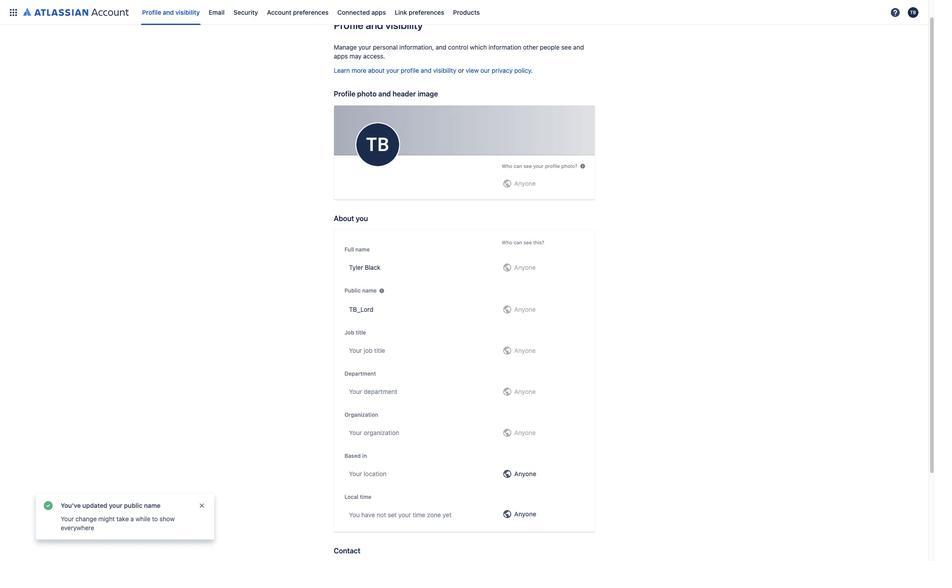 Task type: vqa. For each thing, say whether or not it's contained in the screenshot.
across
no



Task type: describe. For each thing, give the bounding box(es) containing it.
2 vertical spatial profile
[[334, 90, 356, 98]]

image
[[418, 90, 438, 98]]

view
[[466, 67, 479, 74]]

you
[[356, 215, 368, 223]]

about
[[368, 67, 385, 74]]

more
[[352, 67, 367, 74]]

anyone button
[[498, 465, 588, 483]]

link preferences link
[[392, 5, 447, 19]]

1 horizontal spatial title
[[375, 347, 385, 354]]

based in
[[345, 453, 367, 459]]

job title
[[345, 329, 366, 336]]

3 anyone from the top
[[515, 306, 536, 313]]

connected apps
[[338, 8, 386, 16]]

1 vertical spatial visibility
[[386, 19, 423, 31]]

which
[[470, 43, 487, 51]]

public
[[345, 287, 361, 294]]

see for who can see your profile photo?
[[524, 163, 532, 169]]

people
[[540, 43, 560, 51]]

your organization
[[349, 429, 400, 437]]

your right about
[[387, 67, 399, 74]]

anyone inside popup button
[[515, 470, 537, 478]]

your inside manage your personal information, and control which information other people see and apps may access.
[[359, 43, 371, 51]]

change
[[76, 515, 97, 523]]

personal
[[373, 43, 398, 51]]

profile photo and header image
[[334, 90, 438, 98]]

your location
[[349, 470, 387, 478]]

1 horizontal spatial time
[[413, 511, 426, 519]]

take
[[117, 515, 129, 523]]

account preferences
[[267, 8, 329, 16]]

anyone button
[[498, 505, 588, 523]]

connected
[[338, 8, 370, 16]]

local
[[345, 494, 359, 501]]

account
[[267, 8, 292, 16]]

1 anyone from the top
[[515, 180, 536, 187]]

set
[[388, 511, 397, 519]]

you've
[[61, 502, 81, 509]]

while
[[136, 515, 151, 523]]

profile for photo?
[[545, 163, 560, 169]]

see inside manage your personal information, and control which information other people see and apps may access.
[[562, 43, 572, 51]]

who for who can see this?
[[502, 240, 513, 245]]

access.
[[363, 52, 385, 60]]

public name
[[345, 287, 377, 294]]

your up take
[[109, 502, 122, 509]]

1 vertical spatial profile and visibility
[[334, 19, 423, 31]]

preferences for link preferences
[[409, 8, 445, 16]]

yet
[[443, 511, 452, 519]]

might
[[98, 515, 115, 523]]

0 vertical spatial profile
[[142, 8, 161, 16]]

or
[[458, 67, 464, 74]]

apps inside connected apps link
[[372, 8, 386, 16]]

tb_lord
[[349, 306, 374, 313]]

manage your personal information, and control which information other people see and apps may access.
[[334, 43, 584, 60]]

6 anyone from the top
[[515, 429, 536, 437]]

zone
[[427, 511, 441, 519]]

not
[[377, 511, 386, 519]]

your for your location
[[349, 470, 362, 478]]

link preferences
[[395, 8, 445, 16]]

you've updated your public name
[[61, 502, 161, 509]]

products link
[[451, 5, 483, 19]]

our
[[481, 67, 490, 74]]

organization
[[345, 412, 379, 418]]

who can see this?
[[502, 240, 545, 245]]

can for your
[[514, 163, 523, 169]]

your department
[[349, 388, 398, 395]]

account image
[[909, 7, 919, 18]]

learn more about your profile and visibility link
[[334, 67, 457, 74]]

full name
[[345, 246, 370, 253]]

who can see your profile photo?
[[502, 163, 578, 169]]

your change might take a while to show everywhere
[[61, 515, 175, 532]]

policy
[[515, 67, 531, 74]]

department
[[345, 370, 376, 377]]

learn
[[334, 67, 350, 74]]

in
[[362, 453, 367, 459]]

profile and visibility link
[[140, 5, 203, 19]]

job
[[345, 329, 355, 336]]

profile for and
[[401, 67, 419, 74]]

tyler black
[[349, 264, 381, 271]]

department
[[364, 388, 398, 395]]

email link
[[206, 5, 227, 19]]

0 vertical spatial title
[[356, 329, 366, 336]]

banner containing profile and visibility
[[0, 0, 929, 25]]

may
[[350, 52, 362, 60]]

account preferences link
[[264, 5, 331, 19]]



Task type: locate. For each thing, give the bounding box(es) containing it.
apps left link
[[372, 8, 386, 16]]

other
[[523, 43, 539, 51]]

1 who from the top
[[502, 163, 513, 169]]

your inside your change might take a while to show everywhere
[[61, 515, 74, 523]]

your left job
[[349, 347, 362, 354]]

tyler
[[349, 264, 363, 271]]

email
[[209, 8, 225, 16]]

2 can from the top
[[514, 240, 523, 245]]

2 who from the top
[[502, 240, 513, 245]]

0 horizontal spatial profile
[[401, 67, 419, 74]]

2 vertical spatial see
[[524, 240, 532, 245]]

a
[[131, 515, 134, 523]]

see left photo?
[[524, 163, 532, 169]]

have
[[362, 511, 375, 519]]

1 horizontal spatial profile and visibility
[[334, 19, 423, 31]]

your down the based in
[[349, 470, 362, 478]]

1 horizontal spatial visibility
[[386, 19, 423, 31]]

7 anyone from the top
[[515, 470, 537, 478]]

help image
[[891, 7, 901, 18]]

connected apps link
[[335, 5, 389, 19]]

0 vertical spatial time
[[360, 494, 372, 501]]

0 vertical spatial visibility
[[176, 8, 200, 16]]

name
[[356, 246, 370, 253], [362, 287, 377, 294], [144, 502, 161, 509]]

1 vertical spatial apps
[[334, 52, 348, 60]]

anyone inside dropdown button
[[515, 510, 537, 518]]

1 vertical spatial can
[[514, 240, 523, 245]]

1 vertical spatial profile
[[334, 19, 364, 31]]

2 horizontal spatial visibility
[[433, 67, 457, 74]]

your up everywhere
[[61, 515, 74, 523]]

apps
[[372, 8, 386, 16], [334, 52, 348, 60]]

location
[[364, 470, 387, 478]]

0 horizontal spatial time
[[360, 494, 372, 501]]

and inside manage profile menu element
[[163, 8, 174, 16]]

2 vertical spatial visibility
[[433, 67, 457, 74]]

view our privacy policy link
[[466, 67, 531, 74]]

name for public name
[[362, 287, 377, 294]]

0 vertical spatial apps
[[372, 8, 386, 16]]

about you
[[334, 215, 368, 223]]

preferences
[[293, 8, 329, 16], [409, 8, 445, 16]]

contact
[[334, 547, 361, 555]]

your job title
[[349, 347, 385, 354]]

0 horizontal spatial visibility
[[176, 8, 200, 16]]

based
[[345, 453, 361, 459]]

1 can from the top
[[514, 163, 523, 169]]

banner
[[0, 0, 929, 25]]

security
[[234, 8, 258, 16]]

header
[[393, 90, 416, 98]]

who for who can see your profile photo?
[[502, 163, 513, 169]]

and
[[163, 8, 174, 16], [366, 19, 383, 31], [436, 43, 447, 51], [574, 43, 584, 51], [421, 67, 432, 74], [379, 90, 391, 98]]

0 vertical spatial who
[[502, 163, 513, 169]]

preferences right account
[[293, 8, 329, 16]]

1 vertical spatial who
[[502, 240, 513, 245]]

visibility left or at top
[[433, 67, 457, 74]]

0 vertical spatial profile and visibility
[[142, 8, 200, 16]]

your down department
[[349, 388, 362, 395]]

photo?
[[562, 163, 578, 169]]

profile
[[401, 67, 419, 74], [545, 163, 560, 169]]

1 horizontal spatial profile
[[545, 163, 560, 169]]

see for who can see this?
[[524, 240, 532, 245]]

visibility down link
[[386, 19, 423, 31]]

1 preferences from the left
[[293, 8, 329, 16]]

8 anyone from the top
[[515, 510, 537, 518]]

name right full in the left top of the page
[[356, 246, 370, 253]]

you
[[349, 511, 360, 519]]

information,
[[400, 43, 434, 51]]

everywhere
[[61, 524, 94, 532]]

profile up 'header'
[[401, 67, 419, 74]]

anyone
[[515, 180, 536, 187], [515, 264, 536, 271], [515, 306, 536, 313], [515, 347, 536, 354], [515, 388, 536, 395], [515, 429, 536, 437], [515, 470, 537, 478], [515, 510, 537, 518]]

your for your job title
[[349, 347, 362, 354]]

security link
[[231, 5, 261, 19]]

your right set
[[399, 511, 411, 519]]

1 vertical spatial title
[[375, 347, 385, 354]]

privacy
[[492, 67, 513, 74]]

1 horizontal spatial preferences
[[409, 8, 445, 16]]

full
[[345, 246, 354, 253]]

learn more about your profile and visibility or view our privacy policy .
[[334, 67, 533, 74]]

black
[[365, 264, 381, 271]]

visibility inside manage profile menu element
[[176, 8, 200, 16]]

0 vertical spatial see
[[562, 43, 572, 51]]

can
[[514, 163, 523, 169], [514, 240, 523, 245]]

information
[[489, 43, 522, 51]]

2 preferences from the left
[[409, 8, 445, 16]]

0 vertical spatial can
[[514, 163, 523, 169]]

name up to
[[144, 502, 161, 509]]

1 vertical spatial profile
[[545, 163, 560, 169]]

0 horizontal spatial preferences
[[293, 8, 329, 16]]

profile and visibility inside profile and visibility link
[[142, 8, 200, 16]]

updated
[[82, 502, 107, 509]]

your
[[359, 43, 371, 51], [387, 67, 399, 74], [534, 163, 544, 169], [109, 502, 122, 509], [399, 511, 411, 519]]

job
[[364, 347, 373, 354]]

your up may in the top of the page
[[359, 43, 371, 51]]

show
[[160, 515, 175, 523]]

local time
[[345, 494, 372, 501]]

1 vertical spatial name
[[362, 287, 377, 294]]

visibility left the email
[[176, 8, 200, 16]]

can for this?
[[514, 240, 523, 245]]

control
[[448, 43, 469, 51]]

2 vertical spatial name
[[144, 502, 161, 509]]

name for full name
[[356, 246, 370, 253]]

1 vertical spatial see
[[524, 163, 532, 169]]

4 anyone from the top
[[515, 347, 536, 354]]

to
[[152, 515, 158, 523]]

your for your department
[[349, 388, 362, 395]]

manage
[[334, 43, 357, 51]]

name right public on the left bottom of the page
[[362, 287, 377, 294]]

0 vertical spatial profile
[[401, 67, 419, 74]]

time
[[360, 494, 372, 501], [413, 511, 426, 519]]

this?
[[534, 240, 545, 245]]

see left this?
[[524, 240, 532, 245]]

products
[[453, 8, 480, 16]]

preferences for account preferences
[[293, 8, 329, 16]]

your for your change might take a while to show everywhere
[[61, 515, 74, 523]]

1 vertical spatial time
[[413, 511, 426, 519]]

5 anyone from the top
[[515, 388, 536, 395]]

your left photo?
[[534, 163, 544, 169]]

your
[[349, 347, 362, 354], [349, 388, 362, 395], [349, 429, 362, 437], [349, 470, 362, 478], [61, 515, 74, 523]]

time left zone
[[413, 511, 426, 519]]

.
[[531, 67, 533, 74]]

time right local
[[360, 494, 372, 501]]

organization
[[364, 429, 400, 437]]

title
[[356, 329, 366, 336], [375, 347, 385, 354]]

0 horizontal spatial profile and visibility
[[142, 8, 200, 16]]

profile left photo?
[[545, 163, 560, 169]]

preferences right link
[[409, 8, 445, 16]]

0 horizontal spatial title
[[356, 329, 366, 336]]

dismiss image
[[198, 502, 206, 509]]

manage profile menu element
[[5, 0, 888, 25]]

your for your organization
[[349, 429, 362, 437]]

public
[[124, 502, 143, 509]]

switch to... image
[[8, 7, 19, 18]]

see right people
[[562, 43, 572, 51]]

about
[[334, 215, 354, 223]]

link
[[395, 8, 407, 16]]

you have not set your time zone yet
[[349, 511, 452, 519]]

0 vertical spatial name
[[356, 246, 370, 253]]

2 anyone from the top
[[515, 264, 536, 271]]

your down organization
[[349, 429, 362, 437]]

who
[[502, 163, 513, 169], [502, 240, 513, 245]]

0 horizontal spatial apps
[[334, 52, 348, 60]]

apps down manage
[[334, 52, 348, 60]]

1 horizontal spatial apps
[[372, 8, 386, 16]]

photo
[[357, 90, 377, 98]]

apps inside manage your personal information, and control which information other people see and apps may access.
[[334, 52, 348, 60]]

see
[[562, 43, 572, 51], [524, 163, 532, 169], [524, 240, 532, 245]]



